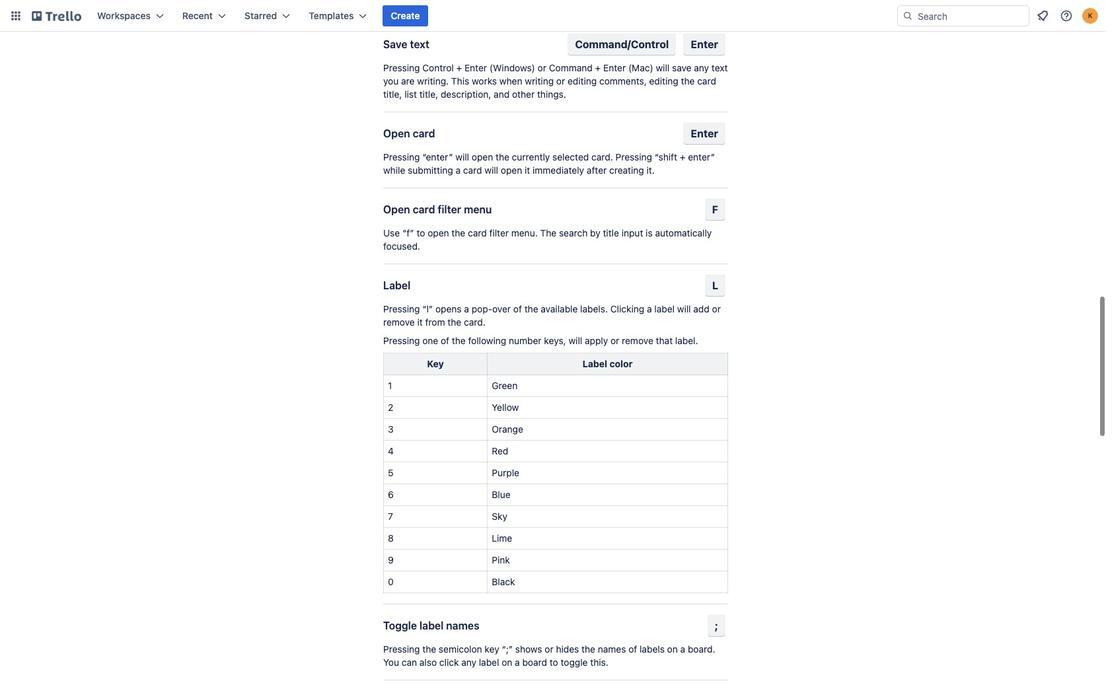 Task type: vqa. For each thing, say whether or not it's contained in the screenshot.
Templates
yes



Task type: locate. For each thing, give the bounding box(es) containing it.
pink
[[492, 555, 510, 566]]

to inside "pressing the semicolon key ";" shows or hides the names of labels on a board. you can also click any label on a board to toggle this."
[[550, 657, 559, 668]]

the down opens in the top left of the page
[[448, 317, 462, 328]]

0 vertical spatial text
[[410, 38, 430, 50]]

by
[[591, 227, 601, 239]]

editing down command
[[568, 75, 597, 87]]

to right "f"
[[417, 227, 425, 239]]

back to home image
[[32, 5, 81, 26]]

or left the hides
[[545, 644, 554, 655]]

any down semicolon at bottom left
[[462, 657, 477, 668]]

0 vertical spatial filter
[[438, 204, 462, 216]]

pressing up the while
[[383, 151, 420, 163]]

1 horizontal spatial label
[[583, 358, 608, 370]]

the down the menu
[[452, 227, 466, 239]]

open up the while
[[383, 128, 410, 140]]

+ up this
[[457, 62, 462, 73]]

1 vertical spatial open
[[501, 165, 523, 176]]

will
[[656, 62, 670, 73], [456, 151, 469, 163], [485, 165, 499, 176], [678, 303, 691, 315], [569, 335, 583, 346]]

1 open from the top
[[383, 128, 410, 140]]

starred button
[[237, 5, 298, 26]]

following
[[468, 335, 507, 346]]

0 vertical spatial it
[[525, 165, 530, 176]]

label color
[[583, 358, 633, 370]]

it.
[[647, 165, 655, 176]]

pressing up can
[[383, 644, 420, 655]]

of
[[514, 303, 522, 315], [441, 335, 450, 346], [629, 644, 638, 655]]

remove left that
[[622, 335, 654, 346]]

to
[[417, 227, 425, 239], [550, 657, 559, 668]]

2 title, from the left
[[420, 89, 438, 100]]

writing
[[525, 75, 554, 87]]

save
[[672, 62, 692, 73]]

pressing inside "pressing the semicolon key ";" shows or hides the names of labels on a board. you can also click any label on a board to toggle this."
[[383, 644, 420, 655]]

0 vertical spatial remove
[[383, 317, 415, 328]]

0 vertical spatial of
[[514, 303, 522, 315]]

0 horizontal spatial title,
[[383, 89, 402, 100]]

open
[[472, 151, 493, 163], [501, 165, 523, 176], [428, 227, 449, 239]]

shows
[[516, 644, 543, 655]]

0 horizontal spatial remove
[[383, 317, 415, 328]]

0 notifications image
[[1035, 8, 1051, 24]]

pressing for pressing one of the following number keys, will apply or remove that label.
[[383, 335, 420, 346]]

black
[[492, 577, 515, 588]]

1 horizontal spatial editing
[[650, 75, 679, 87]]

will left the "add"
[[678, 303, 691, 315]]

card.
[[592, 151, 613, 163], [464, 317, 486, 328]]

command/control
[[575, 38, 669, 50]]

0 horizontal spatial card.
[[464, 317, 486, 328]]

open up use
[[383, 204, 410, 216]]

card. inside pressing "l" opens a pop-over of the available labels. clicking a label will add or remove it from the card.
[[464, 317, 486, 328]]

pressing left '"l"'
[[383, 303, 420, 315]]

save
[[383, 38, 408, 50]]

enter up comments, at the right of the page
[[604, 62, 626, 73]]

0 horizontal spatial any
[[462, 657, 477, 668]]

title, down you
[[383, 89, 402, 100]]

2 open from the top
[[383, 204, 410, 216]]

0 vertical spatial label
[[655, 303, 675, 315]]

control
[[423, 62, 454, 73]]

that
[[656, 335, 673, 346]]

2 horizontal spatial open
[[501, 165, 523, 176]]

(mac)
[[629, 62, 654, 73]]

pressing inside pressing "l" opens a pop-over of the available labels. clicking a label will add or remove it from the card.
[[383, 303, 420, 315]]

the right one
[[452, 335, 466, 346]]

1 vertical spatial text
[[712, 62, 728, 73]]

will right keys,
[[569, 335, 583, 346]]

title
[[603, 227, 619, 239]]

2 vertical spatial label
[[479, 657, 499, 668]]

1 horizontal spatial of
[[514, 303, 522, 315]]

of right the over
[[514, 303, 522, 315]]

label inside pressing "l" opens a pop-over of the available labels. clicking a label will add or remove it from the card.
[[655, 303, 675, 315]]

+ right "shift
[[680, 151, 686, 163]]

it inside pressing "l" opens a pop-over of the available labels. clicking a label will add or remove it from the card.
[[418, 317, 423, 328]]

or
[[538, 62, 547, 73], [557, 75, 565, 87], [713, 303, 721, 315], [611, 335, 620, 346], [545, 644, 554, 655]]

workspaces
[[97, 10, 151, 21]]

0 horizontal spatial label
[[383, 280, 411, 292]]

0
[[388, 577, 394, 588]]

label up that
[[655, 303, 675, 315]]

l
[[713, 280, 719, 292]]

one
[[423, 335, 439, 346]]

1 horizontal spatial any
[[694, 62, 710, 73]]

7
[[388, 511, 393, 522]]

will left save
[[656, 62, 670, 73]]

board
[[523, 657, 548, 668]]

labels
[[640, 644, 665, 655]]

1 vertical spatial label
[[420, 620, 444, 632]]

the down save
[[681, 75, 695, 87]]

1 vertical spatial it
[[418, 317, 423, 328]]

1 vertical spatial on
[[502, 657, 513, 668]]

1 vertical spatial of
[[441, 335, 450, 346]]

2 vertical spatial of
[[629, 644, 638, 655]]

click
[[440, 657, 459, 668]]

1 title, from the left
[[383, 89, 402, 100]]

0 vertical spatial card.
[[592, 151, 613, 163]]

text
[[410, 38, 430, 50], [712, 62, 728, 73]]

it
[[525, 165, 530, 176], [418, 317, 423, 328]]

0 vertical spatial label
[[383, 280, 411, 292]]

2 horizontal spatial label
[[655, 303, 675, 315]]

0 horizontal spatial on
[[502, 657, 513, 668]]

submitting
[[408, 165, 453, 176]]

label down apply
[[583, 358, 608, 370]]

pressing for pressing "l" opens a pop-over of the available labels. clicking a label will add or remove it from the card.
[[383, 303, 420, 315]]

remove left the from on the left top of page
[[383, 317, 415, 328]]

will inside pressing control + enter (windows) or command + enter (mac) will save any text you are writing. this works when writing or editing comments, editing the card title, list title, description, and other things.
[[656, 62, 670, 73]]

card. down pop-
[[464, 317, 486, 328]]

0 horizontal spatial to
[[417, 227, 425, 239]]

1 vertical spatial open
[[383, 204, 410, 216]]

to down the hides
[[550, 657, 559, 668]]

label
[[383, 280, 411, 292], [583, 358, 608, 370]]

it inside pressing "enter" will open the currently selected card. pressing "shift + enter" while submitting a card will open it immediately after creating it.
[[525, 165, 530, 176]]

it left the from on the left top of page
[[418, 317, 423, 328]]

open right "enter"
[[472, 151, 493, 163]]

a inside pressing "enter" will open the currently selected card. pressing "shift + enter" while submitting a card will open it immediately after creating it.
[[456, 165, 461, 176]]

filter left the menu
[[438, 204, 462, 216]]

2 horizontal spatial of
[[629, 644, 638, 655]]

label right toggle
[[420, 620, 444, 632]]

0 horizontal spatial filter
[[438, 204, 462, 216]]

on down the ";" on the bottom left
[[502, 657, 513, 668]]

pressing "enter" will open the currently selected card. pressing "shift + enter" while submitting a card will open it immediately after creating it.
[[383, 151, 716, 176]]

2 vertical spatial open
[[428, 227, 449, 239]]

1 vertical spatial to
[[550, 657, 559, 668]]

number
[[509, 335, 542, 346]]

pressing inside pressing control + enter (windows) or command + enter (mac) will save any text you are writing. this works when writing or editing comments, editing the card title, list title, description, and other things.
[[383, 62, 420, 73]]

pressing left one
[[383, 335, 420, 346]]

or right the "add"
[[713, 303, 721, 315]]

1 vertical spatial names
[[598, 644, 626, 655]]

use "f" to open the card filter menu. the search by title input is automatically focused.
[[383, 227, 712, 252]]

1 horizontal spatial open
[[472, 151, 493, 163]]

5
[[388, 467, 394, 479]]

label down focused.
[[383, 280, 411, 292]]

any right save
[[694, 62, 710, 73]]

pressing up are
[[383, 62, 420, 73]]

pressing for pressing the semicolon key ";" shows or hides the names of labels on a board. you can also click any label on a board to toggle this.
[[383, 644, 420, 655]]

names up semicolon at bottom left
[[446, 620, 480, 632]]

8
[[388, 533, 394, 544]]

or inside pressing "l" opens a pop-over of the available labels. clicking a label will add or remove it from the card.
[[713, 303, 721, 315]]

the
[[681, 75, 695, 87], [496, 151, 510, 163], [452, 227, 466, 239], [525, 303, 539, 315], [448, 317, 462, 328], [452, 335, 466, 346], [423, 644, 436, 655], [582, 644, 596, 655]]

title, down writing. on the left
[[420, 89, 438, 100]]

primary element
[[0, 0, 1107, 32]]

of inside "pressing the semicolon key ";" shows or hides the names of labels on a board. you can also click any label on a board to toggle this."
[[629, 644, 638, 655]]

1 horizontal spatial filter
[[490, 227, 509, 239]]

title,
[[383, 89, 402, 100], [420, 89, 438, 100]]

1 vertical spatial card.
[[464, 317, 486, 328]]

open for open card
[[383, 128, 410, 140]]

the inside pressing control + enter (windows) or command + enter (mac) will save any text you are writing. this works when writing or editing comments, editing the card title, list title, description, and other things.
[[681, 75, 695, 87]]

(windows)
[[490, 62, 536, 73]]

1 horizontal spatial text
[[712, 62, 728, 73]]

will up the menu
[[485, 165, 499, 176]]

1 horizontal spatial +
[[595, 62, 601, 73]]

a left pop-
[[464, 303, 469, 315]]

open down open card filter menu
[[428, 227, 449, 239]]

filter left menu.
[[490, 227, 509, 239]]

remove inside pressing "l" opens a pop-over of the available labels. clicking a label will add or remove it from the card.
[[383, 317, 415, 328]]

also
[[420, 657, 437, 668]]

the
[[541, 227, 557, 239]]

0 vertical spatial open
[[383, 128, 410, 140]]

editing
[[568, 75, 597, 87], [650, 75, 679, 87]]

pressing
[[383, 62, 420, 73], [383, 151, 420, 163], [616, 151, 653, 163], [383, 303, 420, 315], [383, 335, 420, 346], [383, 644, 420, 655]]

1 horizontal spatial on
[[668, 644, 678, 655]]

0 horizontal spatial names
[[446, 620, 480, 632]]

lime
[[492, 533, 513, 544]]

1 horizontal spatial to
[[550, 657, 559, 668]]

1 vertical spatial filter
[[490, 227, 509, 239]]

starred
[[245, 10, 277, 21]]

other
[[512, 89, 535, 100]]

0 vertical spatial open
[[472, 151, 493, 163]]

2 horizontal spatial +
[[680, 151, 686, 163]]

1 horizontal spatial names
[[598, 644, 626, 655]]

1 vertical spatial any
[[462, 657, 477, 668]]

1 horizontal spatial card.
[[592, 151, 613, 163]]

1 horizontal spatial it
[[525, 165, 530, 176]]

+ right command
[[595, 62, 601, 73]]

on right labels
[[668, 644, 678, 655]]

a right submitting on the left top of the page
[[456, 165, 461, 176]]

0 vertical spatial any
[[694, 62, 710, 73]]

0 horizontal spatial it
[[418, 317, 423, 328]]

open down currently
[[501, 165, 523, 176]]

0 horizontal spatial text
[[410, 38, 430, 50]]

sky
[[492, 511, 508, 522]]

names up this.
[[598, 644, 626, 655]]

1 horizontal spatial remove
[[622, 335, 654, 346]]

names
[[446, 620, 480, 632], [598, 644, 626, 655]]

of left labels
[[629, 644, 638, 655]]

1 vertical spatial label
[[583, 358, 608, 370]]

f
[[713, 204, 719, 216]]

of right one
[[441, 335, 450, 346]]

it down currently
[[525, 165, 530, 176]]

"shift
[[655, 151, 678, 163]]

label down key
[[479, 657, 499, 668]]

writing.
[[417, 75, 449, 87]]

label inside "pressing the semicolon key ";" shows or hides the names of labels on a board. you can also click any label on a board to toggle this."
[[479, 657, 499, 668]]

the inside use "f" to open the card filter menu. the search by title input is automatically focused.
[[452, 227, 466, 239]]

selected
[[553, 151, 589, 163]]

0 vertical spatial to
[[417, 227, 425, 239]]

label
[[655, 303, 675, 315], [420, 620, 444, 632], [479, 657, 499, 668]]

over
[[493, 303, 511, 315]]

label.
[[676, 335, 699, 346]]

0 horizontal spatial open
[[428, 227, 449, 239]]

card. up after
[[592, 151, 613, 163]]

is
[[646, 227, 653, 239]]

list
[[405, 89, 417, 100]]

";"
[[502, 644, 513, 655]]

kendallparks02 (kendallparks02) image
[[1083, 8, 1099, 24]]

open inside use "f" to open the card filter menu. the search by title input is automatically focused.
[[428, 227, 449, 239]]

names inside "pressing the semicolon key ";" shows or hides the names of labels on a board. you can also click any label on a board to toggle this."
[[598, 644, 626, 655]]

the up this.
[[582, 644, 596, 655]]

pressing up creating
[[616, 151, 653, 163]]

any inside pressing control + enter (windows) or command + enter (mac) will save any text you are writing. this works when writing or editing comments, editing the card title, list title, description, and other things.
[[694, 62, 710, 73]]

pressing for pressing control + enter (windows) or command + enter (mac) will save any text you are writing. this works when writing or editing comments, editing the card title, list title, description, and other things.
[[383, 62, 420, 73]]

0 horizontal spatial of
[[441, 335, 450, 346]]

pressing for pressing "enter" will open the currently selected card. pressing "shift + enter" while submitting a card will open it immediately after creating it.
[[383, 151, 420, 163]]

1 horizontal spatial label
[[479, 657, 499, 668]]

Search field
[[914, 6, 1029, 26]]

the left currently
[[496, 151, 510, 163]]

1 horizontal spatial title,
[[420, 89, 438, 100]]

editing down save
[[650, 75, 679, 87]]

0 vertical spatial on
[[668, 644, 678, 655]]

save text
[[383, 38, 430, 50]]

remove
[[383, 317, 415, 328], [622, 335, 654, 346]]

+ inside pressing "enter" will open the currently selected card. pressing "shift + enter" while submitting a card will open it immediately after creating it.
[[680, 151, 686, 163]]

board.
[[688, 644, 716, 655]]

0 horizontal spatial editing
[[568, 75, 597, 87]]



Task type: describe. For each thing, give the bounding box(es) containing it.
pop-
[[472, 303, 493, 315]]

0 vertical spatial names
[[446, 620, 480, 632]]

clicking
[[611, 303, 645, 315]]

pressing "l" opens a pop-over of the available labels. clicking a label will add or remove it from the card.
[[383, 303, 721, 328]]

green
[[492, 380, 518, 391]]

you
[[383, 75, 399, 87]]

3
[[388, 424, 394, 435]]

2
[[388, 402, 394, 413]]

are
[[401, 75, 415, 87]]

will right "enter"
[[456, 151, 469, 163]]

things.
[[538, 89, 567, 100]]

label for label color
[[583, 358, 608, 370]]

this
[[452, 75, 470, 87]]

menu
[[464, 204, 492, 216]]

create button
[[383, 5, 428, 26]]

open for open card
[[472, 151, 493, 163]]

of inside pressing "l" opens a pop-over of the available labels. clicking a label will add or remove it from the card.
[[514, 303, 522, 315]]

open card filter menu
[[383, 204, 492, 216]]

keys,
[[544, 335, 566, 346]]

label for label
[[383, 280, 411, 292]]

pressing control + enter (windows) or command + enter (mac) will save any text you are writing. this works when writing or editing comments, editing the card title, list title, description, and other things.
[[383, 62, 728, 100]]

pressing the semicolon key ";" shows or hides the names of labels on a board. you can also click any label on a board to toggle this.
[[383, 644, 716, 668]]

card inside pressing control + enter (windows) or command + enter (mac) will save any text you are writing. this works when writing or editing comments, editing the card title, list title, description, and other things.
[[698, 75, 717, 87]]

immediately
[[533, 165, 585, 176]]

open for open card filter menu
[[428, 227, 449, 239]]

1 vertical spatial remove
[[622, 335, 654, 346]]

a left board
[[515, 657, 520, 668]]

or inside "pressing the semicolon key ";" shows or hides the names of labels on a board. you can also click any label on a board to toggle this."
[[545, 644, 554, 655]]

to inside use "f" to open the card filter menu. the search by title input is automatically focused.
[[417, 227, 425, 239]]

color
[[610, 358, 633, 370]]

toggle
[[561, 657, 588, 668]]

9
[[388, 555, 394, 566]]

a right clicking
[[647, 303, 652, 315]]

search image
[[903, 11, 914, 21]]

toggle
[[383, 620, 417, 632]]

the inside pressing "enter" will open the currently selected card. pressing "shift + enter" while submitting a card will open it immediately after creating it.
[[496, 151, 510, 163]]

enter up the enter"
[[691, 128, 719, 140]]

creating
[[610, 165, 645, 176]]

will inside pressing "l" opens a pop-over of the available labels. clicking a label will add or remove it from the card.
[[678, 303, 691, 315]]

enter up works
[[465, 62, 487, 73]]

pressing one of the following number keys, will apply or remove that label.
[[383, 335, 699, 346]]

available
[[541, 303, 578, 315]]

command
[[549, 62, 593, 73]]

input
[[622, 227, 644, 239]]

0 horizontal spatial label
[[420, 620, 444, 632]]

use
[[383, 227, 400, 239]]

"f"
[[403, 227, 414, 239]]

this.
[[591, 657, 609, 668]]

semicolon
[[439, 644, 482, 655]]

the up also
[[423, 644, 436, 655]]

after
[[587, 165, 607, 176]]

open card
[[383, 128, 435, 140]]

enter"
[[688, 151, 716, 163]]

purple
[[492, 467, 520, 479]]

search
[[559, 227, 588, 239]]

toggle label names
[[383, 620, 480, 632]]

automatically
[[656, 227, 712, 239]]

key
[[427, 358, 444, 370]]

or right apply
[[611, 335, 620, 346]]

works
[[472, 75, 497, 87]]

or up things.
[[557, 75, 565, 87]]

1
[[388, 380, 392, 391]]

blue
[[492, 489, 511, 501]]

currently
[[512, 151, 550, 163]]

2 editing from the left
[[650, 75, 679, 87]]

the left available
[[525, 303, 539, 315]]

workspaces button
[[89, 5, 172, 26]]

6
[[388, 489, 394, 501]]

0 horizontal spatial +
[[457, 62, 462, 73]]

card inside pressing "enter" will open the currently selected card. pressing "shift + enter" while submitting a card will open it immediately after creating it.
[[463, 165, 482, 176]]

hides
[[556, 644, 579, 655]]

labels.
[[581, 303, 608, 315]]

from
[[425, 317, 445, 328]]

text inside pressing control + enter (windows) or command + enter (mac) will save any text you are writing. this works when writing or editing comments, editing the card title, list title, description, and other things.
[[712, 62, 728, 73]]

key
[[485, 644, 500, 655]]

and
[[494, 89, 510, 100]]

add
[[694, 303, 710, 315]]

4
[[388, 446, 394, 457]]

apply
[[585, 335, 608, 346]]

card. inside pressing "enter" will open the currently selected card. pressing "shift + enter" while submitting a card will open it immediately after creating it.
[[592, 151, 613, 163]]

recent
[[182, 10, 213, 21]]

templates
[[309, 10, 354, 21]]

you
[[383, 657, 399, 668]]

menu.
[[512, 227, 538, 239]]

card inside use "f" to open the card filter menu. the search by title input is automatically focused.
[[468, 227, 487, 239]]

when
[[500, 75, 523, 87]]

focused.
[[383, 241, 420, 252]]

filter inside use "f" to open the card filter menu. the search by title input is automatically focused.
[[490, 227, 509, 239]]

enter up save
[[691, 38, 719, 50]]

yellow
[[492, 402, 519, 413]]

opens
[[436, 303, 462, 315]]

can
[[402, 657, 417, 668]]

description,
[[441, 89, 492, 100]]

;
[[715, 620, 719, 632]]

a left board.
[[681, 644, 686, 655]]

open information menu image
[[1061, 9, 1074, 22]]

templates button
[[301, 5, 375, 26]]

open for open card filter menu
[[383, 204, 410, 216]]

1 editing from the left
[[568, 75, 597, 87]]

while
[[383, 165, 406, 176]]

recent button
[[174, 5, 234, 26]]

red
[[492, 446, 509, 457]]

or up writing
[[538, 62, 547, 73]]

"enter"
[[423, 151, 453, 163]]

any inside "pressing the semicolon key ";" shows or hides the names of labels on a board. you can also click any label on a board to toggle this."
[[462, 657, 477, 668]]

"l"
[[423, 303, 433, 315]]



